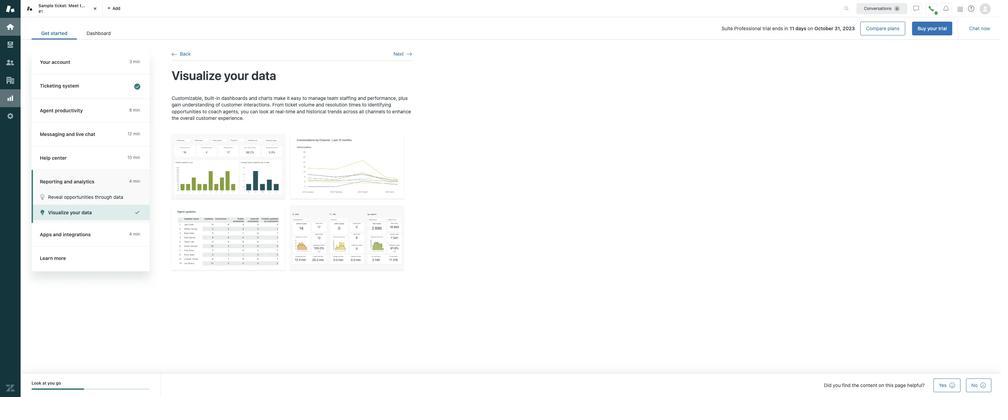 Task type: locate. For each thing, give the bounding box(es) containing it.
0 horizontal spatial in
[[216, 95, 220, 101]]

4 for apps and integrations
[[129, 232, 132, 237]]

min for messaging and live chat
[[133, 131, 140, 136]]

0 vertical spatial opportunities
[[172, 108, 201, 114]]

opportunities up the overall
[[172, 108, 201, 114]]

ticketing system button
[[32, 74, 148, 99]]

1 vertical spatial opportunities
[[64, 194, 94, 200]]

4 for reporting and analytics
[[129, 179, 132, 184]]

all
[[359, 108, 364, 114]]

the
[[80, 3, 86, 8], [172, 115, 179, 121], [852, 382, 860, 388]]

it
[[287, 95, 290, 101]]

footer
[[21, 374, 1002, 397]]

no button
[[967, 379, 992, 392]]

gain
[[172, 102, 181, 108]]

data
[[252, 68, 276, 83], [113, 194, 123, 200], [82, 210, 92, 215]]

apps
[[40, 232, 52, 237]]

chat
[[85, 131, 95, 137]]

opportunities inside the customizable, built-in dashboards and charts make it easy to manage team staffing and performance, plus gain understanding of customer interactions. from ticket volume and resolution times to identifying opportunities to coach agents, you can look at real-time and historical trends across all channels to enhance the overall customer experience.
[[172, 108, 201, 114]]

0 horizontal spatial trial
[[763, 25, 772, 31]]

data down reveal opportunities through data
[[82, 210, 92, 215]]

conversations
[[865, 6, 892, 11]]

October 31, 2023 text field
[[815, 25, 855, 31]]

zendesk support image
[[6, 4, 15, 13]]

1 vertical spatial visualize your data
[[48, 210, 92, 215]]

2 vertical spatial your
[[70, 210, 80, 215]]

your
[[40, 59, 50, 65]]

0 vertical spatial 4
[[129, 179, 132, 184]]

1 horizontal spatial ticket
[[285, 102, 298, 108]]

in left 11 on the right top of the page
[[785, 25, 789, 31]]

compare plans button
[[861, 22, 906, 35]]

0 vertical spatial the
[[80, 3, 86, 8]]

1 horizontal spatial in
[[785, 25, 789, 31]]

customer up the agents,
[[222, 102, 242, 108]]

visualize inside button
[[48, 210, 69, 215]]

analytics
[[74, 179, 94, 184]]

1 vertical spatial ticket
[[285, 102, 298, 108]]

yes button
[[934, 379, 961, 392]]

1 vertical spatial visualize
[[48, 210, 69, 215]]

visualize your data button
[[33, 205, 150, 220]]

4 min inside reporting and analytics heading
[[129, 179, 140, 184]]

on
[[808, 25, 814, 31], [879, 382, 885, 388]]

help
[[40, 155, 51, 161]]

31,
[[835, 25, 842, 31]]

tab
[[21, 0, 103, 17]]

visualize up customizable,
[[172, 68, 222, 83]]

buy your trial button
[[913, 22, 953, 35]]

meet
[[69, 3, 79, 8]]

dashboard tab
[[77, 27, 120, 40]]

1 horizontal spatial the
[[172, 115, 179, 121]]

your up dashboards
[[224, 68, 249, 83]]

2 horizontal spatial data
[[252, 68, 276, 83]]

0 horizontal spatial your
[[70, 210, 80, 215]]

3 min from the top
[[133, 131, 140, 136]]

the inside the sample ticket: meet the ticket #1
[[80, 3, 86, 8]]

opportunities
[[172, 108, 201, 114], [64, 194, 94, 200]]

0 horizontal spatial ticket
[[87, 3, 99, 8]]

3
[[129, 59, 132, 64]]

your for buy your trial button
[[928, 25, 938, 31]]

customer down the 'coach'
[[196, 115, 217, 121]]

section containing suite professional trial ends in
[[126, 22, 953, 35]]

4
[[129, 179, 132, 184], [129, 232, 132, 237]]

your down reveal opportunities through data
[[70, 210, 80, 215]]

opportunities inside button
[[64, 194, 94, 200]]

1 min from the top
[[133, 59, 140, 64]]

0 horizontal spatial the
[[80, 3, 86, 8]]

messaging and live chat
[[40, 131, 95, 137]]

the right meet
[[80, 3, 86, 8]]

1 vertical spatial 4 min
[[129, 232, 140, 237]]

and left live
[[66, 131, 75, 137]]

visualize down reveal
[[48, 210, 69, 215]]

the left the overall
[[172, 115, 179, 121]]

progress-bar progress bar
[[32, 389, 150, 390]]

tab list
[[32, 27, 120, 40]]

2 trial from the left
[[939, 25, 948, 31]]

dashboard
[[87, 30, 111, 36]]

1 vertical spatial the
[[172, 115, 179, 121]]

add button
[[103, 0, 125, 17]]

views image
[[6, 40, 15, 49]]

live team dashboard gives real-time visibility across all your channels and helps you balance staffing in the moment. image
[[291, 205, 404, 270]]

agents,
[[223, 108, 240, 114]]

2 min from the top
[[133, 108, 140, 113]]

look
[[259, 108, 269, 114]]

ticket up the 'time'
[[285, 102, 298, 108]]

data right through
[[113, 194, 123, 200]]

0 horizontal spatial visualize
[[48, 210, 69, 215]]

min inside reporting and analytics heading
[[133, 179, 140, 184]]

data up charts
[[252, 68, 276, 83]]

to up all
[[362, 102, 367, 108]]

5 min from the top
[[133, 179, 140, 184]]

ticket inside the customizable, built-in dashboards and charts make it easy to manage team staffing and performance, plus gain understanding of customer interactions. from ticket volume and resolution times to identifying opportunities to coach agents, you can look at real-time and historical trends across all channels to enhance the overall customer experience.
[[285, 102, 298, 108]]

min
[[133, 59, 140, 64], [133, 108, 140, 113], [133, 131, 140, 136], [133, 155, 140, 160], [133, 179, 140, 184], [133, 232, 140, 237]]

min for reporting and analytics
[[133, 179, 140, 184]]

ticket inside the sample ticket: meet the ticket #1
[[87, 3, 99, 8]]

sample
[[38, 3, 54, 8]]

1 4 min from the top
[[129, 179, 140, 184]]

get started image
[[6, 22, 15, 31]]

0 vertical spatial data
[[252, 68, 276, 83]]

learn more
[[40, 255, 66, 261]]

ticket right meet
[[87, 3, 99, 8]]

0 vertical spatial ticket
[[87, 3, 99, 8]]

apps and integrations
[[40, 232, 91, 237]]

resolution
[[326, 102, 348, 108]]

look at you go
[[32, 381, 61, 386]]

the right find
[[852, 382, 860, 388]]

the inside the customizable, built-in dashboards and charts make it easy to manage team staffing and performance, plus gain understanding of customer interactions. from ticket volume and resolution times to identifying opportunities to coach agents, you can look at real-time and historical trends across all channels to enhance the overall customer experience.
[[172, 115, 179, 121]]

0 vertical spatial customer
[[222, 102, 242, 108]]

manage
[[308, 95, 326, 101]]

visualize your data inside button
[[48, 210, 92, 215]]

reporting and analytics heading
[[32, 170, 150, 189]]

2 horizontal spatial your
[[928, 25, 938, 31]]

close image
[[92, 5, 99, 12]]

interactions.
[[244, 102, 271, 108]]

1 trial from the left
[[763, 25, 772, 31]]

support dashboard gives key insights about your ticket volumes, busiest times, and how efficiently agents solve them. image
[[172, 134, 285, 199]]

you left go
[[48, 381, 55, 386]]

trial inside buy your trial button
[[939, 25, 948, 31]]

0 vertical spatial visualize
[[172, 68, 222, 83]]

back button
[[172, 51, 191, 57]]

and right apps
[[53, 232, 62, 237]]

0 horizontal spatial visualize your data
[[48, 210, 92, 215]]

1 horizontal spatial your
[[224, 68, 249, 83]]

trial for your
[[939, 25, 948, 31]]

next
[[394, 51, 404, 57]]

in up of
[[216, 95, 220, 101]]

built-
[[205, 95, 216, 101]]

you
[[241, 108, 249, 114], [48, 381, 55, 386], [833, 382, 841, 388]]

0 horizontal spatial customer
[[196, 115, 217, 121]]

1 vertical spatial data
[[113, 194, 123, 200]]

center
[[52, 155, 67, 161]]

2 horizontal spatial you
[[833, 382, 841, 388]]

the inside footer
[[852, 382, 860, 388]]

1 horizontal spatial you
[[241, 108, 249, 114]]

0 vertical spatial your
[[928, 25, 938, 31]]

at
[[270, 108, 274, 114], [42, 381, 46, 386]]

1 horizontal spatial trial
[[939, 25, 948, 31]]

content-title region
[[172, 68, 412, 84]]

visualize your data down reveal
[[48, 210, 92, 215]]

4 min
[[129, 179, 140, 184], [129, 232, 140, 237]]

1 horizontal spatial opportunities
[[172, 108, 201, 114]]

trial left ends
[[763, 25, 772, 31]]

6 min from the top
[[133, 232, 140, 237]]

0 horizontal spatial data
[[82, 210, 92, 215]]

go
[[56, 381, 61, 386]]

reporting
[[40, 179, 63, 184]]

tabs tab list
[[21, 0, 838, 17]]

2 horizontal spatial the
[[852, 382, 860, 388]]

opportunities down analytics
[[64, 194, 94, 200]]

team
[[327, 95, 339, 101]]

8 min
[[129, 108, 140, 113]]

and up times
[[358, 95, 366, 101]]

1 vertical spatial at
[[42, 381, 46, 386]]

0 horizontal spatial at
[[42, 381, 46, 386]]

0 vertical spatial 4 min
[[129, 179, 140, 184]]

you right did
[[833, 382, 841, 388]]

10
[[127, 155, 132, 160]]

2 4 from the top
[[129, 232, 132, 237]]

2 vertical spatial the
[[852, 382, 860, 388]]

0 horizontal spatial opportunities
[[64, 194, 94, 200]]

get help image
[[969, 5, 975, 12]]

and left analytics
[[64, 179, 72, 184]]

4 inside reporting and analytics heading
[[129, 179, 132, 184]]

2 4 min from the top
[[129, 232, 140, 237]]

1 horizontal spatial customer
[[222, 102, 242, 108]]

on right days on the right of page
[[808, 25, 814, 31]]

0 horizontal spatial you
[[48, 381, 55, 386]]

live
[[76, 131, 84, 137]]

1 4 from the top
[[129, 179, 132, 184]]

visualize your data
[[172, 68, 276, 83], [48, 210, 92, 215]]

overall
[[180, 115, 195, 121]]

12
[[128, 131, 132, 136]]

messaging
[[40, 131, 65, 137]]

on left 'this'
[[879, 382, 885, 388]]

visualize your data up dashboards
[[172, 68, 276, 83]]

buy
[[918, 25, 927, 31]]

8
[[129, 108, 132, 113]]

in
[[785, 25, 789, 31], [216, 95, 220, 101]]

professional
[[735, 25, 762, 31]]

customizable, built-in dashboards and charts make it easy to manage team staffing and performance, plus gain understanding of customer interactions. from ticket volume and resolution times to identifying opportunities to coach agents, you can look at real-time and historical trends across all channels to enhance the overall customer experience. region
[[172, 95, 412, 278]]

button displays agent's chat status as invisible. image
[[914, 6, 920, 11]]

staffing
[[340, 95, 357, 101]]

0 vertical spatial in
[[785, 25, 789, 31]]

to
[[303, 95, 307, 101], [362, 102, 367, 108], [203, 108, 207, 114], [387, 108, 391, 114]]

reporting image
[[6, 94, 15, 103]]

progress bar image
[[32, 389, 84, 390]]

1 vertical spatial your
[[224, 68, 249, 83]]

1 horizontal spatial visualize your data
[[172, 68, 276, 83]]

of
[[216, 102, 220, 108]]

trial
[[763, 25, 772, 31], [939, 25, 948, 31]]

historical
[[306, 108, 327, 114]]

1 vertical spatial 4
[[129, 232, 132, 237]]

1 horizontal spatial visualize
[[172, 68, 222, 83]]

0 vertical spatial at
[[270, 108, 274, 114]]

you left can
[[241, 108, 249, 114]]

reporting and analytics
[[40, 179, 94, 184]]

customer
[[222, 102, 242, 108], [196, 115, 217, 121]]

to down understanding
[[203, 108, 207, 114]]

and up interactions.
[[249, 95, 257, 101]]

1 horizontal spatial at
[[270, 108, 274, 114]]

to down identifying
[[387, 108, 391, 114]]

identifying
[[368, 102, 391, 108]]

your inside content-title region
[[224, 68, 249, 83]]

trial down notifications 'icon'
[[939, 25, 948, 31]]

section
[[126, 22, 953, 35]]

1 horizontal spatial on
[[879, 382, 885, 388]]

visualize inside content-title region
[[172, 68, 222, 83]]

you inside the customizable, built-in dashboards and charts make it easy to manage team staffing and performance, plus gain understanding of customer interactions. from ticket volume and resolution times to identifying opportunities to coach agents, you can look at real-time and historical trends across all channels to enhance the overall customer experience.
[[241, 108, 249, 114]]

0 vertical spatial visualize your data
[[172, 68, 276, 83]]

your right buy on the top right of page
[[928, 25, 938, 31]]

trial for professional
[[763, 25, 772, 31]]

0 vertical spatial on
[[808, 25, 814, 31]]

zendesk image
[[6, 384, 15, 393]]

from
[[273, 102, 284, 108]]

1 vertical spatial in
[[216, 95, 220, 101]]

4 min from the top
[[133, 155, 140, 160]]

sample ticket: meet the ticket #1
[[38, 3, 99, 14]]



Task type: describe. For each thing, give the bounding box(es) containing it.
min for help center
[[133, 155, 140, 160]]

look
[[32, 381, 41, 386]]

to up volume
[[303, 95, 307, 101]]

did you find the content on this page helpful?
[[825, 382, 925, 388]]

suite professional trial ends in 11 days on october 31, 2023
[[722, 25, 855, 31]]

tab list containing get started
[[32, 27, 120, 40]]

volume
[[299, 102, 315, 108]]

#1
[[38, 9, 43, 14]]

ticketing
[[40, 83, 61, 89]]

the for did you find the content on this page helpful?
[[852, 382, 860, 388]]

4 min for analytics
[[129, 179, 140, 184]]

productivity
[[55, 108, 83, 113]]

reveal opportunities through data
[[48, 194, 123, 200]]

and down volume
[[297, 108, 305, 114]]

at inside the customizable, built-in dashboards and charts make it easy to manage team staffing and performance, plus gain understanding of customer interactions. from ticket volume and resolution times to identifying opportunities to coach agents, you can look at real-time and historical trends across all channels to enhance the overall customer experience.
[[270, 108, 274, 114]]

admin image
[[6, 112, 15, 121]]

1 vertical spatial customer
[[196, 115, 217, 121]]

plans
[[888, 25, 900, 31]]

10 min
[[127, 155, 140, 160]]

organizations image
[[6, 76, 15, 85]]

footer containing did you find the content on this page helpful?
[[21, 374, 1002, 397]]

times
[[349, 102, 361, 108]]

agent
[[40, 108, 54, 113]]

chat
[[970, 25, 980, 31]]

notifications image
[[944, 6, 950, 11]]

the for sample ticket: meet the ticket #1
[[80, 3, 86, 8]]

charts
[[259, 95, 273, 101]]

compare plans
[[867, 25, 900, 31]]

performance,
[[368, 95, 397, 101]]

learn
[[40, 255, 53, 261]]

zendesk products image
[[958, 7, 963, 12]]

ends
[[773, 25, 784, 31]]

content
[[861, 382, 878, 388]]

customizable,
[[172, 95, 203, 101]]

get
[[41, 30, 49, 36]]

back
[[180, 51, 191, 57]]

omnichannel reporting charts let you see all the tickets created across each channel so you can understand how customers reach you. image
[[291, 134, 404, 199]]

suite
[[722, 25, 733, 31]]

find
[[843, 382, 851, 388]]

in inside the customizable, built-in dashboards and charts make it easy to manage team staffing and performance, plus gain understanding of customer interactions. from ticket volume and resolution times to identifying opportunities to coach agents, you can look at real-time and historical trends across all channels to enhance the overall customer experience.
[[216, 95, 220, 101]]

account
[[52, 59, 70, 65]]

yes
[[939, 382, 947, 388]]

now
[[982, 25, 991, 31]]

no
[[972, 382, 978, 388]]

and down 'manage'
[[316, 102, 324, 108]]

1 horizontal spatial data
[[113, 194, 123, 200]]

through
[[95, 194, 112, 200]]

experience.
[[218, 115, 244, 121]]

get started
[[41, 30, 67, 36]]

customers image
[[6, 58, 15, 67]]

your for content-title region
[[224, 68, 249, 83]]

main element
[[0, 0, 21, 397]]

reveal
[[48, 194, 63, 200]]

4 min for integrations
[[129, 232, 140, 237]]

trends
[[328, 108, 342, 114]]

this
[[886, 382, 894, 388]]

buy your trial
[[918, 25, 948, 31]]

make
[[274, 95, 286, 101]]

across
[[343, 108, 358, 114]]

visualize your data inside content-title region
[[172, 68, 276, 83]]

real-
[[276, 108, 286, 114]]

helpful?
[[908, 382, 925, 388]]

did
[[825, 382, 832, 388]]

11
[[790, 25, 795, 31]]

min for your account
[[133, 59, 140, 64]]

more
[[54, 255, 66, 261]]

help center
[[40, 155, 67, 161]]

days
[[796, 25, 807, 31]]

add
[[113, 6, 120, 11]]

ticket:
[[55, 3, 67, 8]]

coach
[[208, 108, 222, 114]]

started
[[51, 30, 67, 36]]

compare
[[867, 25, 887, 31]]

customizable, built-in dashboards and charts make it easy to manage team staffing and performance, plus gain understanding of customer interactions. from ticket volume and resolution times to identifying opportunities to coach agents, you can look at real-time and historical trends across all channels to enhance the overall customer experience.
[[172, 95, 411, 121]]

tab containing sample ticket: meet the ticket
[[21, 0, 103, 17]]

next button
[[394, 51, 412, 57]]

integrations
[[63, 232, 91, 237]]

0 horizontal spatial on
[[808, 25, 814, 31]]

chat now button
[[964, 22, 996, 35]]

2023
[[843, 25, 855, 31]]

min for agent productivity
[[133, 108, 140, 113]]

system
[[62, 83, 79, 89]]

plus
[[399, 95, 408, 101]]

12 min
[[128, 131, 140, 136]]

and inside heading
[[64, 179, 72, 184]]

data inside content-title region
[[252, 68, 276, 83]]

page
[[895, 382, 907, 388]]

team performance charts help you understand agent performance and identify opportunities for coaching your team. image
[[172, 205, 285, 270]]

1 vertical spatial on
[[879, 382, 885, 388]]

october
[[815, 25, 834, 31]]

agent productivity
[[40, 108, 83, 113]]

min for apps and integrations
[[133, 232, 140, 237]]

ticketing system
[[40, 83, 79, 89]]

enhance
[[392, 108, 411, 114]]

conversations button
[[857, 3, 908, 14]]

easy
[[291, 95, 301, 101]]

learn more button
[[32, 247, 148, 270]]

can
[[250, 108, 258, 114]]

dashboards
[[222, 95, 248, 101]]

2 vertical spatial data
[[82, 210, 92, 215]]



Task type: vqa. For each thing, say whether or not it's contained in the screenshot.


